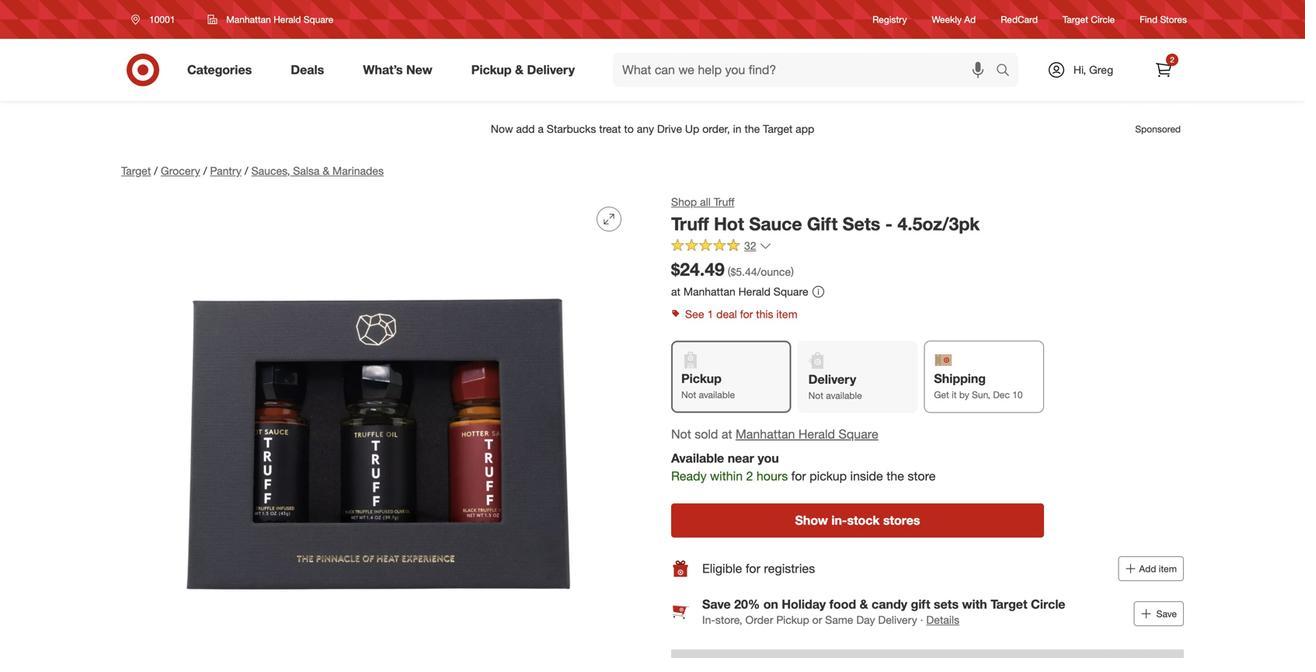 Task type: vqa. For each thing, say whether or not it's contained in the screenshot.
out of 5's helpful.
no



Task type: describe. For each thing, give the bounding box(es) containing it.
search button
[[989, 53, 1026, 90]]

weekly
[[932, 14, 962, 25]]

deal
[[716, 307, 737, 321]]

in-
[[832, 513, 847, 528]]

delivery inside "delivery not available"
[[809, 372, 856, 387]]

target circle link
[[1063, 13, 1115, 26]]

see
[[685, 307, 704, 321]]

near
[[728, 451, 754, 466]]

all
[[700, 195, 711, 209]]

inside
[[850, 468, 883, 483]]

grocery link
[[161, 164, 200, 178]]

1
[[707, 307, 713, 321]]

what's
[[363, 62, 403, 77]]

holiday
[[782, 597, 826, 612]]

manhattan herald square button
[[198, 5, 344, 33]]

add
[[1139, 563, 1156, 575]]

the
[[887, 468, 904, 483]]

this
[[756, 307, 773, 321]]

eligible for registries
[[702, 561, 815, 576]]

available for delivery
[[826, 390, 862, 401]]

marinades
[[333, 164, 384, 178]]

32
[[744, 239, 756, 253]]

/ounce
[[757, 265, 791, 279]]

2 / from the left
[[203, 164, 207, 178]]

you
[[758, 451, 779, 466]]

not for pickup
[[681, 389, 696, 400]]

10
[[1013, 389, 1023, 400]]

it
[[952, 389, 957, 400]]

show in-stock stores button
[[671, 504, 1044, 538]]

by
[[959, 389, 969, 400]]

$5.44
[[731, 265, 757, 279]]

1 / from the left
[[154, 164, 158, 178]]

available
[[671, 451, 724, 466]]

pickup for not
[[681, 371, 722, 386]]

sold
[[695, 427, 718, 442]]

details button
[[926, 612, 960, 628]]

not sold at manhattan herald square
[[671, 427, 879, 442]]

redcard link
[[1001, 13, 1038, 26]]

circle inside target circle link
[[1091, 14, 1115, 25]]

10001 button
[[121, 5, 191, 33]]

save for save
[[1157, 608, 1177, 620]]

salsa
[[293, 164, 320, 178]]

order
[[746, 613, 773, 627]]

1 vertical spatial truff
[[671, 213, 709, 235]]

2 inside available near you ready within 2 hours for pickup inside the store
[[746, 468, 753, 483]]

store
[[908, 468, 936, 483]]

∙
[[920, 613, 923, 627]]

eligible
[[702, 561, 742, 576]]

deals
[[291, 62, 324, 77]]

candy
[[872, 597, 908, 612]]

add item button
[[1118, 556, 1184, 581]]

food
[[829, 597, 856, 612]]

in-
[[702, 613, 715, 627]]

)
[[791, 265, 794, 279]]

manhattan herald square
[[226, 14, 333, 25]]

herald inside manhattan herald square dropdown button
[[274, 14, 301, 25]]

target circle
[[1063, 14, 1115, 25]]

on
[[763, 597, 778, 612]]

registry link
[[873, 13, 907, 26]]

target / grocery / pantry / sauces, salsa & marinades
[[121, 164, 384, 178]]

20%
[[734, 597, 760, 612]]

What can we help you find? suggestions appear below search field
[[613, 53, 1000, 87]]

pickup not available
[[681, 371, 735, 400]]

sun,
[[972, 389, 991, 400]]

sauces, salsa & marinades link
[[251, 164, 384, 178]]

pickup
[[810, 468, 847, 483]]

not for delivery
[[809, 390, 824, 401]]

categories link
[[174, 53, 271, 87]]

3 / from the left
[[245, 164, 248, 178]]

registries
[[764, 561, 815, 576]]

1 vertical spatial manhattan
[[684, 285, 736, 298]]

target link
[[121, 164, 151, 178]]

1 horizontal spatial &
[[515, 62, 524, 77]]

1 horizontal spatial at
[[722, 427, 732, 442]]

truff hot sauce gift sets - 4.5oz/3pk, 1 of 6 image
[[121, 194, 634, 658]]

find
[[1140, 14, 1158, 25]]

store,
[[715, 613, 742, 627]]

ready
[[671, 468, 707, 483]]

10001
[[149, 14, 175, 25]]

available for pickup
[[699, 389, 735, 400]]

target inside save 20% on holiday food & candy gift sets with target circle in-store, order pickup or same day delivery ∙ details
[[991, 597, 1028, 612]]

what's new link
[[350, 53, 452, 87]]

0 vertical spatial at
[[671, 285, 681, 298]]

stock
[[847, 513, 880, 528]]

grocery
[[161, 164, 200, 178]]

1 vertical spatial square
[[774, 285, 809, 298]]

hi,
[[1074, 63, 1086, 77]]

sauces,
[[251, 164, 290, 178]]

& inside save 20% on holiday food & candy gift sets with target circle in-store, order pickup or same day delivery ∙ details
[[860, 597, 868, 612]]

hot
[[714, 213, 744, 235]]



Task type: locate. For each thing, give the bounding box(es) containing it.
2 vertical spatial for
[[746, 561, 761, 576]]

herald up available near you ready within 2 hours for pickup inside the store
[[799, 427, 835, 442]]

new
[[406, 62, 432, 77]]

manhattan herald square button
[[736, 425, 879, 443]]

0 vertical spatial circle
[[1091, 14, 1115, 25]]

0 horizontal spatial circle
[[1031, 597, 1066, 612]]

stores
[[1160, 14, 1187, 25]]

manhattan
[[226, 14, 271, 25], [684, 285, 736, 298], [736, 427, 795, 442]]

2 inside 2 link
[[1170, 55, 1175, 64]]

pickup & delivery link
[[458, 53, 594, 87]]

not left sold at the bottom right
[[671, 427, 691, 442]]

$24.49 ( $5.44 /ounce )
[[671, 259, 794, 280]]

for inside available near you ready within 2 hours for pickup inside the store
[[791, 468, 806, 483]]

0 horizontal spatial truff
[[671, 213, 709, 235]]

square
[[304, 14, 333, 25], [774, 285, 809, 298], [839, 427, 879, 442]]

0 vertical spatial truff
[[714, 195, 735, 209]]

at down $24.49
[[671, 285, 681, 298]]

deals link
[[278, 53, 344, 87]]

what's new
[[363, 62, 432, 77]]

manhattan up you
[[736, 427, 795, 442]]

0 vertical spatial delivery
[[527, 62, 575, 77]]

advertisement region
[[109, 110, 1196, 148], [671, 650, 1184, 658]]

add item
[[1139, 563, 1177, 575]]

circle
[[1091, 14, 1115, 25], [1031, 597, 1066, 612]]

pickup up sold at the bottom right
[[681, 371, 722, 386]]

0 horizontal spatial item
[[776, 307, 798, 321]]

0 vertical spatial herald
[[274, 14, 301, 25]]

for
[[740, 307, 753, 321], [791, 468, 806, 483], [746, 561, 761, 576]]

manhattan up categories link
[[226, 14, 271, 25]]

same
[[825, 613, 853, 627]]

day
[[856, 613, 875, 627]]

/ right pantry link
[[245, 164, 248, 178]]

1 vertical spatial delivery
[[809, 372, 856, 387]]

not up manhattan herald square button
[[809, 390, 824, 401]]

target left grocery link
[[121, 164, 151, 178]]

2 horizontal spatial delivery
[[878, 613, 917, 627]]

0 vertical spatial &
[[515, 62, 524, 77]]

pickup right new
[[471, 62, 512, 77]]

shop
[[671, 195, 697, 209]]

item right add
[[1159, 563, 1177, 575]]

&
[[515, 62, 524, 77], [323, 164, 330, 178], [860, 597, 868, 612]]

pickup for &
[[471, 62, 512, 77]]

0 vertical spatial manhattan
[[226, 14, 271, 25]]

1 horizontal spatial circle
[[1091, 14, 1115, 25]]

square inside dropdown button
[[304, 14, 333, 25]]

2 vertical spatial target
[[991, 597, 1028, 612]]

2 vertical spatial herald
[[799, 427, 835, 442]]

save inside save 20% on holiday food & candy gift sets with target circle in-store, order pickup or same day delivery ∙ details
[[702, 597, 731, 612]]

1 horizontal spatial /
[[203, 164, 207, 178]]

sets
[[934, 597, 959, 612]]

square up inside at the bottom right
[[839, 427, 879, 442]]

pickup
[[471, 62, 512, 77], [681, 371, 722, 386], [776, 613, 809, 627]]

item inside button
[[1159, 563, 1177, 575]]

0 horizontal spatial square
[[304, 14, 333, 25]]

shipping
[[934, 371, 986, 386]]

0 horizontal spatial at
[[671, 285, 681, 298]]

1 horizontal spatial item
[[1159, 563, 1177, 575]]

herald
[[274, 14, 301, 25], [739, 285, 771, 298], [799, 427, 835, 442]]

at right sold at the bottom right
[[722, 427, 732, 442]]

stores
[[883, 513, 920, 528]]

gift
[[807, 213, 838, 235]]

0 horizontal spatial available
[[699, 389, 735, 400]]

pantry
[[210, 164, 242, 178]]

delivery not available
[[809, 372, 862, 401]]

$24.49
[[671, 259, 725, 280]]

see 1 deal for this item
[[685, 307, 798, 321]]

available inside "delivery not available"
[[826, 390, 862, 401]]

0 horizontal spatial delivery
[[527, 62, 575, 77]]

2 vertical spatial manhattan
[[736, 427, 795, 442]]

show in-stock stores
[[795, 513, 920, 528]]

1 vertical spatial &
[[323, 164, 330, 178]]

save for save 20% on holiday food & candy gift sets with target circle in-store, order pickup or same day delivery ∙ details
[[702, 597, 731, 612]]

target right with
[[991, 597, 1028, 612]]

circle inside save 20% on holiday food & candy gift sets with target circle in-store, order pickup or same day delivery ∙ details
[[1031, 597, 1066, 612]]

herald down $5.44
[[739, 285, 771, 298]]

show
[[795, 513, 828, 528]]

2 vertical spatial delivery
[[878, 613, 917, 627]]

weekly ad
[[932, 14, 976, 25]]

not inside "delivery not available"
[[809, 390, 824, 401]]

manhattan up 1
[[684, 285, 736, 298]]

pantry link
[[210, 164, 242, 178]]

1 vertical spatial at
[[722, 427, 732, 442]]

not inside pickup not available
[[681, 389, 696, 400]]

save up the 'in-'
[[702, 597, 731, 612]]

1 horizontal spatial available
[[826, 390, 862, 401]]

1 horizontal spatial delivery
[[809, 372, 856, 387]]

gift
[[911, 597, 930, 612]]

square up the deals link at top left
[[304, 14, 333, 25]]

2 horizontal spatial pickup
[[776, 613, 809, 627]]

sets
[[843, 213, 880, 235]]

1 horizontal spatial square
[[774, 285, 809, 298]]

delivery
[[527, 62, 575, 77], [809, 372, 856, 387], [878, 613, 917, 627]]

available inside pickup not available
[[699, 389, 735, 400]]

0 horizontal spatial /
[[154, 164, 158, 178]]

1 horizontal spatial pickup
[[681, 371, 722, 386]]

0 vertical spatial for
[[740, 307, 753, 321]]

(
[[728, 265, 731, 279]]

within
[[710, 468, 743, 483]]

sauce
[[749, 213, 802, 235]]

dec
[[993, 389, 1010, 400]]

weekly ad link
[[932, 13, 976, 26]]

/ right target link
[[154, 164, 158, 178]]

2 vertical spatial square
[[839, 427, 879, 442]]

pickup inside pickup not available
[[681, 371, 722, 386]]

for right eligible
[[746, 561, 761, 576]]

square down )
[[774, 285, 809, 298]]

target for target / grocery / pantry / sauces, salsa & marinades
[[121, 164, 151, 178]]

0 vertical spatial square
[[304, 14, 333, 25]]

details
[[926, 613, 960, 627]]

at manhattan herald square
[[671, 285, 809, 298]]

/ left 'pantry'
[[203, 164, 207, 178]]

save down add item
[[1157, 608, 1177, 620]]

pickup inside "pickup & delivery" link
[[471, 62, 512, 77]]

2
[[1170, 55, 1175, 64], [746, 468, 753, 483]]

available
[[699, 389, 735, 400], [826, 390, 862, 401]]

0 horizontal spatial save
[[702, 597, 731, 612]]

hours
[[757, 468, 788, 483]]

available up manhattan herald square button
[[826, 390, 862, 401]]

categories
[[187, 62, 252, 77]]

2 horizontal spatial /
[[245, 164, 248, 178]]

target for target circle
[[1063, 14, 1088, 25]]

-
[[885, 213, 893, 235]]

0 vertical spatial item
[[776, 307, 798, 321]]

for right hours
[[791, 468, 806, 483]]

redcard
[[1001, 14, 1038, 25]]

delivery inside save 20% on holiday food & candy gift sets with target circle in-store, order pickup or same day delivery ∙ details
[[878, 613, 917, 627]]

pickup down holiday
[[776, 613, 809, 627]]

0 horizontal spatial pickup
[[471, 62, 512, 77]]

herald up the deals
[[274, 14, 301, 25]]

2 link
[[1147, 53, 1181, 87]]

0 horizontal spatial target
[[121, 164, 151, 178]]

find stores
[[1140, 14, 1187, 25]]

2 vertical spatial &
[[860, 597, 868, 612]]

0 horizontal spatial herald
[[274, 14, 301, 25]]

2 horizontal spatial herald
[[799, 427, 835, 442]]

2 horizontal spatial &
[[860, 597, 868, 612]]

truff down shop
[[671, 213, 709, 235]]

1 horizontal spatial herald
[[739, 285, 771, 298]]

item right this
[[776, 307, 798, 321]]

see 1 deal for this item link
[[671, 303, 1184, 325]]

0 vertical spatial advertisement region
[[109, 110, 1196, 148]]

1 vertical spatial item
[[1159, 563, 1177, 575]]

or
[[812, 613, 822, 627]]

2 down near
[[746, 468, 753, 483]]

1 horizontal spatial 2
[[1170, 55, 1175, 64]]

0 vertical spatial 2
[[1170, 55, 1175, 64]]

manhattan inside dropdown button
[[226, 14, 271, 25]]

circle left the find
[[1091, 14, 1115, 25]]

target
[[1063, 14, 1088, 25], [121, 164, 151, 178], [991, 597, 1028, 612]]

2 horizontal spatial target
[[1063, 14, 1088, 25]]

2 horizontal spatial square
[[839, 427, 879, 442]]

0 horizontal spatial 2
[[746, 468, 753, 483]]

32 link
[[671, 238, 772, 256]]

ad
[[964, 14, 976, 25]]

1 horizontal spatial truff
[[714, 195, 735, 209]]

1 vertical spatial pickup
[[681, 371, 722, 386]]

shop all truff truff hot sauce gift sets - 4.5oz/3pk
[[671, 195, 980, 235]]

0 vertical spatial pickup
[[471, 62, 512, 77]]

truff right 'all'
[[714, 195, 735, 209]]

get
[[934, 389, 949, 400]]

1 horizontal spatial target
[[991, 597, 1028, 612]]

search
[[989, 64, 1026, 79]]

not up sold at the bottom right
[[681, 389, 696, 400]]

1 vertical spatial 2
[[746, 468, 753, 483]]

1 horizontal spatial save
[[1157, 608, 1177, 620]]

0 horizontal spatial &
[[323, 164, 330, 178]]

circle right with
[[1031, 597, 1066, 612]]

with
[[962, 597, 987, 612]]

target up the hi,
[[1063, 14, 1088, 25]]

1 vertical spatial advertisement region
[[671, 650, 1184, 658]]

2 vertical spatial pickup
[[776, 613, 809, 627]]

0 vertical spatial target
[[1063, 14, 1088, 25]]

1 vertical spatial herald
[[739, 285, 771, 298]]

registry
[[873, 14, 907, 25]]

pickup inside save 20% on holiday food & candy gift sets with target circle in-store, order pickup or same day delivery ∙ details
[[776, 613, 809, 627]]

at
[[671, 285, 681, 298], [722, 427, 732, 442]]

available up sold at the bottom right
[[699, 389, 735, 400]]

1 vertical spatial target
[[121, 164, 151, 178]]

hi, greg
[[1074, 63, 1113, 77]]

save inside button
[[1157, 608, 1177, 620]]

2 down stores
[[1170, 55, 1175, 64]]

for left this
[[740, 307, 753, 321]]

1 vertical spatial for
[[791, 468, 806, 483]]

1 vertical spatial circle
[[1031, 597, 1066, 612]]

pickup & delivery
[[471, 62, 575, 77]]

save button
[[1134, 601, 1184, 626]]



